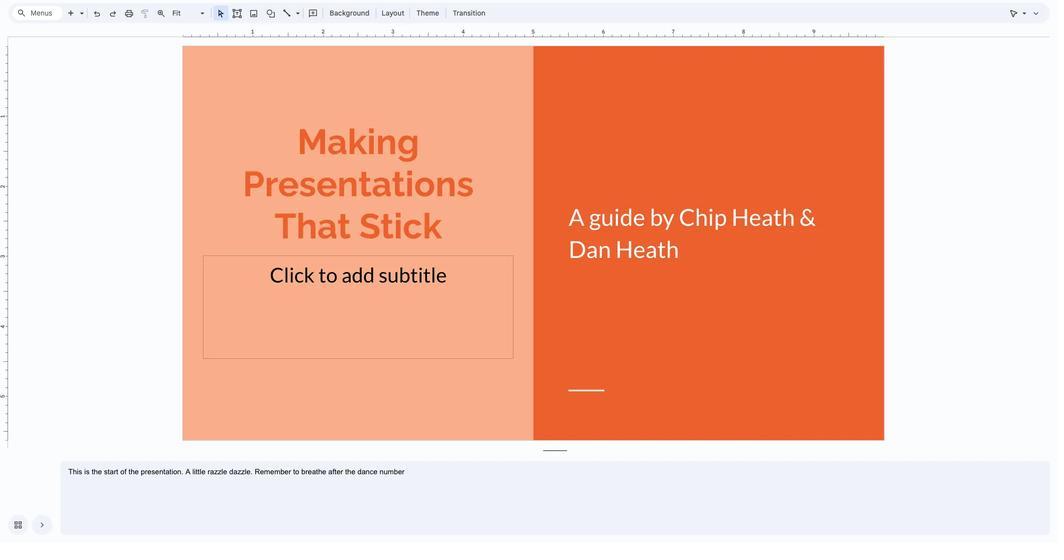 Task type: locate. For each thing, give the bounding box(es) containing it.
Zoom field
[[169, 6, 209, 21]]

theme
[[417, 9, 439, 18]]

transition
[[453, 9, 486, 18]]

navigation
[[0, 508, 52, 544]]

layout button
[[379, 6, 408, 21]]

Menus field
[[13, 6, 63, 20]]

theme button
[[412, 6, 444, 21]]

application
[[0, 0, 1058, 544]]

layout
[[382, 9, 404, 18]]

application containing background
[[0, 0, 1058, 544]]

insert image image
[[248, 6, 260, 20]]

shape image
[[265, 6, 277, 20]]



Task type: vqa. For each thing, say whether or not it's contained in the screenshot.
Contrast SLIDER
no



Task type: describe. For each thing, give the bounding box(es) containing it.
main toolbar
[[36, 0, 491, 414]]

Zoom text field
[[171, 6, 199, 20]]

transition button
[[448, 6, 490, 21]]

live pointer settings image
[[1020, 7, 1027, 10]]

background button
[[325, 6, 374, 21]]

mode and view toolbar
[[1006, 3, 1044, 23]]

new slide with layout image
[[77, 7, 84, 10]]

background
[[330, 9, 370, 18]]



